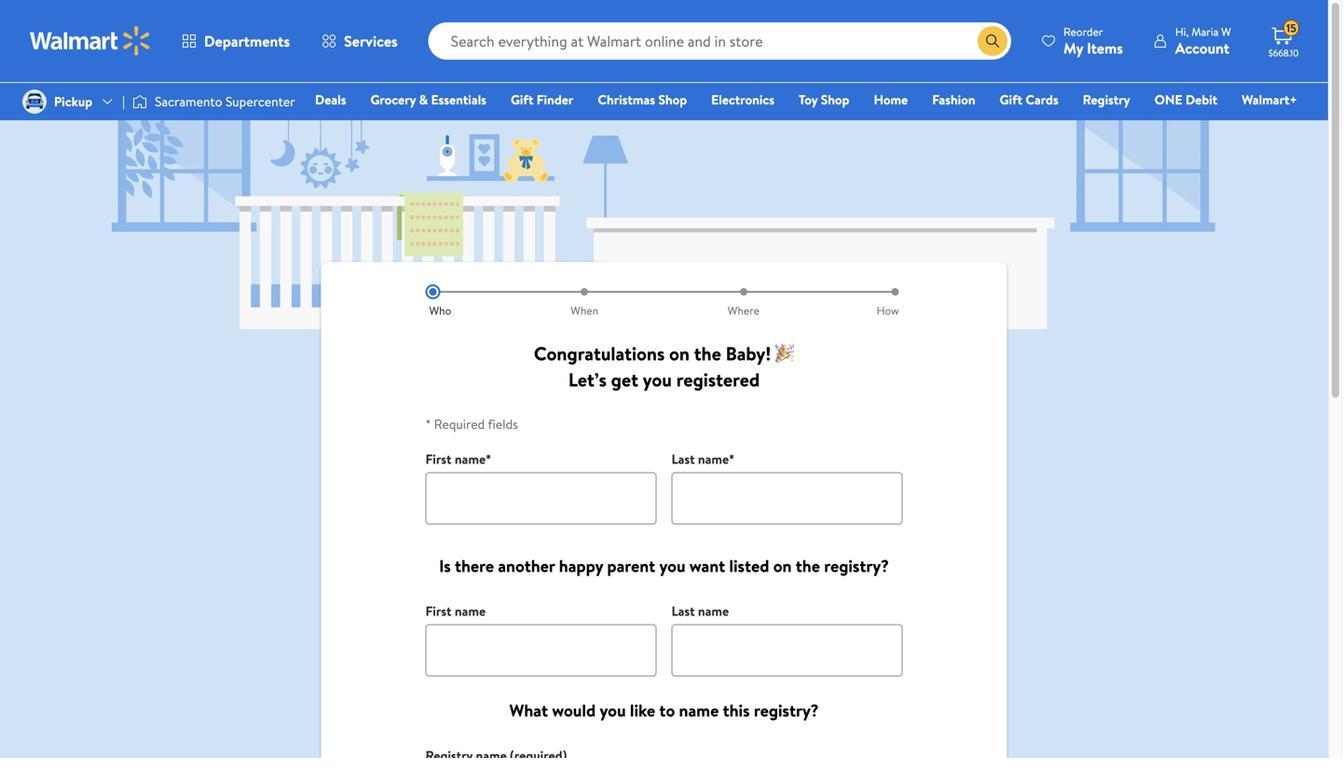 Task type: describe. For each thing, give the bounding box(es) containing it.
supercenter
[[226, 92, 295, 110]]

would
[[552, 699, 596, 722]]

happy
[[559, 554, 604, 578]]

services button
[[306, 19, 414, 63]]

where
[[728, 303, 760, 318]]

first name
[[426, 602, 486, 620]]

first name*
[[426, 450, 492, 468]]

name* for last name*
[[698, 450, 735, 468]]

sacramento
[[155, 92, 223, 110]]

finder
[[537, 90, 574, 109]]

congratulations
[[534, 340, 665, 367]]

electronics
[[712, 90, 775, 109]]

sacramento supercenter
[[155, 92, 295, 110]]

hi, maria w account
[[1176, 24, 1232, 58]]

1 vertical spatial on
[[774, 554, 792, 578]]

last name
[[672, 602, 729, 620]]

list containing who
[[426, 284, 903, 318]]

fashion
[[933, 90, 976, 109]]

&
[[419, 90, 428, 109]]

* required fields
[[426, 415, 518, 433]]

parent
[[608, 554, 656, 578]]

walmart image
[[30, 26, 151, 56]]

this
[[723, 699, 750, 722]]

Last name text field
[[672, 624, 903, 677]]

1 vertical spatial the
[[796, 554, 821, 578]]

let's
[[569, 367, 607, 393]]

toy shop link
[[791, 90, 858, 110]]

|
[[122, 92, 125, 110]]

home
[[874, 90, 909, 109]]

debit
[[1186, 90, 1218, 109]]

celebrate image
[[776, 340, 795, 367]]

essentials
[[431, 90, 487, 109]]

gift cards
[[1000, 90, 1059, 109]]

gift finder
[[511, 90, 574, 109]]

last name*
[[672, 450, 735, 468]]

 image for sacramento supercenter
[[132, 92, 147, 111]]

home link
[[866, 90, 917, 110]]

like
[[630, 699, 656, 722]]

on inside congratulations on the baby! 🎉 let's get you registered
[[670, 340, 690, 367]]

cards
[[1026, 90, 1059, 109]]

🎉
[[776, 340, 795, 367]]

toy shop
[[799, 90, 850, 109]]

fields
[[488, 415, 518, 433]]

Last name* text field
[[672, 472, 903, 525]]

registry link
[[1075, 90, 1139, 110]]

gift for gift finder
[[511, 90, 534, 109]]

0 horizontal spatial registry?
[[754, 699, 819, 722]]

first for first name*
[[426, 450, 452, 468]]

deals link
[[307, 90, 355, 110]]

first for first name
[[426, 602, 452, 620]]

toy
[[799, 90, 818, 109]]

shop for toy shop
[[821, 90, 850, 109]]

walmart+
[[1243, 90, 1298, 109]]

when list item
[[505, 284, 664, 318]]

gift for gift cards
[[1000, 90, 1023, 109]]

required
[[434, 415, 485, 433]]

is there another happy parent you want listed on the registry?
[[439, 554, 890, 578]]

the inside congratulations on the baby! 🎉 let's get you registered
[[695, 340, 722, 367]]

departments
[[204, 31, 290, 51]]

want
[[690, 554, 726, 578]]

w
[[1222, 24, 1232, 40]]



Task type: vqa. For each thing, say whether or not it's contained in the screenshot.
Black
no



Task type: locate. For each thing, give the bounding box(es) containing it.
First name* text field
[[426, 472, 657, 525]]

who
[[429, 303, 452, 318]]

account
[[1176, 38, 1230, 58]]

my
[[1064, 38, 1084, 58]]

Search search field
[[429, 22, 1012, 60]]

name for first name
[[455, 602, 486, 620]]

name down there
[[455, 602, 486, 620]]

First name text field
[[426, 624, 657, 677]]

2 last from the top
[[672, 602, 695, 620]]

1 vertical spatial first
[[426, 602, 452, 620]]

2 shop from the left
[[821, 90, 850, 109]]

1 horizontal spatial shop
[[821, 90, 850, 109]]

1 horizontal spatial gift
[[1000, 90, 1023, 109]]

services
[[344, 31, 398, 51]]

listed
[[730, 554, 770, 578]]

2 vertical spatial you
[[600, 699, 626, 722]]

 image for pickup
[[22, 90, 47, 114]]

deals
[[315, 90, 346, 109]]

when
[[571, 303, 599, 318]]

0 vertical spatial on
[[670, 340, 690, 367]]

registry
[[1083, 90, 1131, 109]]

0 vertical spatial last
[[672, 450, 695, 468]]

name for last name
[[698, 602, 729, 620]]

2 name* from the left
[[698, 450, 735, 468]]

gift finder link
[[503, 90, 582, 110]]

name
[[455, 602, 486, 620], [698, 602, 729, 620], [679, 699, 719, 722]]

first
[[426, 450, 452, 468], [426, 602, 452, 620]]

last
[[672, 450, 695, 468], [672, 602, 695, 620]]

0 vertical spatial registry?
[[825, 554, 890, 578]]

1 horizontal spatial registry?
[[825, 554, 890, 578]]

name* down the registered
[[698, 450, 735, 468]]

on
[[670, 340, 690, 367], [774, 554, 792, 578]]

shop inside toy shop link
[[821, 90, 850, 109]]

to
[[660, 699, 675, 722]]

0 horizontal spatial  image
[[22, 90, 47, 114]]

on right the get
[[670, 340, 690, 367]]

first down the is
[[426, 602, 452, 620]]

christmas shop link
[[590, 90, 696, 110]]

 image
[[22, 90, 47, 114], [132, 92, 147, 111]]

departments button
[[166, 19, 306, 63]]

*
[[426, 415, 431, 433]]

1 horizontal spatial name*
[[698, 450, 735, 468]]

Walmart Site-Wide search field
[[429, 22, 1012, 60]]

1 name* from the left
[[455, 450, 492, 468]]

gift left the cards
[[1000, 90, 1023, 109]]

1 last from the top
[[672, 450, 695, 468]]

shop right toy
[[821, 90, 850, 109]]

congratulations on the baby! 🎉 let's get you registered
[[534, 340, 795, 393]]

where list item
[[664, 284, 824, 318]]

2 gift from the left
[[1000, 90, 1023, 109]]

how
[[877, 303, 900, 318]]

you right the get
[[643, 367, 672, 393]]

one debit link
[[1147, 90, 1227, 110]]

1 vertical spatial last
[[672, 602, 695, 620]]

registry?
[[825, 554, 890, 578], [754, 699, 819, 722]]

name*
[[455, 450, 492, 468], [698, 450, 735, 468]]

one
[[1155, 90, 1183, 109]]

1 vertical spatial registry?
[[754, 699, 819, 722]]

 image left pickup
[[22, 90, 47, 114]]

what would you like to name this registry?
[[510, 699, 819, 722]]

shop for christmas shop
[[659, 90, 687, 109]]

1 horizontal spatial  image
[[132, 92, 147, 111]]

last for last name*
[[672, 450, 695, 468]]

you inside congratulations on the baby! 🎉 let's get you registered
[[643, 367, 672, 393]]

get
[[611, 367, 639, 393]]

15
[[1287, 20, 1297, 36]]

0 horizontal spatial gift
[[511, 90, 534, 109]]

name down want
[[698, 602, 729, 620]]

list
[[426, 284, 903, 318]]

reorder my items
[[1064, 24, 1124, 58]]

another
[[498, 554, 555, 578]]

christmas
[[598, 90, 656, 109]]

how list item
[[824, 284, 903, 318]]

1 vertical spatial you
[[660, 554, 686, 578]]

0 vertical spatial the
[[695, 340, 722, 367]]

baby!
[[726, 340, 772, 367]]

maria
[[1192, 24, 1219, 40]]

is
[[439, 554, 451, 578]]

on right listed
[[774, 554, 792, 578]]

1 gift from the left
[[511, 90, 534, 109]]

name* down * required fields
[[455, 450, 492, 468]]

last down is there another happy parent you want listed on the registry?
[[672, 602, 695, 620]]

you left like
[[600, 699, 626, 722]]

last down the registered
[[672, 450, 695, 468]]

electronics link
[[703, 90, 783, 110]]

0 vertical spatial you
[[643, 367, 672, 393]]

grocery & essentials link
[[362, 90, 495, 110]]

reorder
[[1064, 24, 1104, 40]]

0 horizontal spatial the
[[695, 340, 722, 367]]

christmas shop
[[598, 90, 687, 109]]

there
[[455, 554, 494, 578]]

fashion link
[[924, 90, 984, 110]]

walmart+ link
[[1234, 90, 1307, 110]]

hi,
[[1176, 24, 1190, 40]]

2 first from the top
[[426, 602, 452, 620]]

grocery & essentials
[[371, 90, 487, 109]]

1 horizontal spatial on
[[774, 554, 792, 578]]

search icon image
[[986, 34, 1001, 48]]

shop inside the 'christmas shop' link
[[659, 90, 687, 109]]

name* for first name*
[[455, 450, 492, 468]]

0 vertical spatial first
[[426, 450, 452, 468]]

one debit
[[1155, 90, 1218, 109]]

pickup
[[54, 92, 93, 110]]

name right the to
[[679, 699, 719, 722]]

last for last name
[[672, 602, 695, 620]]

1 shop from the left
[[659, 90, 687, 109]]

0 horizontal spatial name*
[[455, 450, 492, 468]]

the left baby!
[[695, 340, 722, 367]]

shop right christmas
[[659, 90, 687, 109]]

registered
[[677, 367, 760, 393]]

you
[[643, 367, 672, 393], [660, 554, 686, 578], [600, 699, 626, 722]]

gift cards link
[[992, 90, 1068, 110]]

grocery
[[371, 90, 416, 109]]

you left want
[[660, 554, 686, 578]]

 image right | at the top of the page
[[132, 92, 147, 111]]

$668.10
[[1269, 47, 1300, 59]]

gift
[[511, 90, 534, 109], [1000, 90, 1023, 109]]

1 horizontal spatial the
[[796, 554, 821, 578]]

gift left finder
[[511, 90, 534, 109]]

1 first from the top
[[426, 450, 452, 468]]

0 horizontal spatial shop
[[659, 90, 687, 109]]

the right listed
[[796, 554, 821, 578]]

items
[[1088, 38, 1124, 58]]

first down * at the bottom left of the page
[[426, 450, 452, 468]]

0 horizontal spatial on
[[670, 340, 690, 367]]

who list item
[[426, 284, 505, 318]]

the
[[695, 340, 722, 367], [796, 554, 821, 578]]

shop
[[659, 90, 687, 109], [821, 90, 850, 109]]

what
[[510, 699, 548, 722]]



